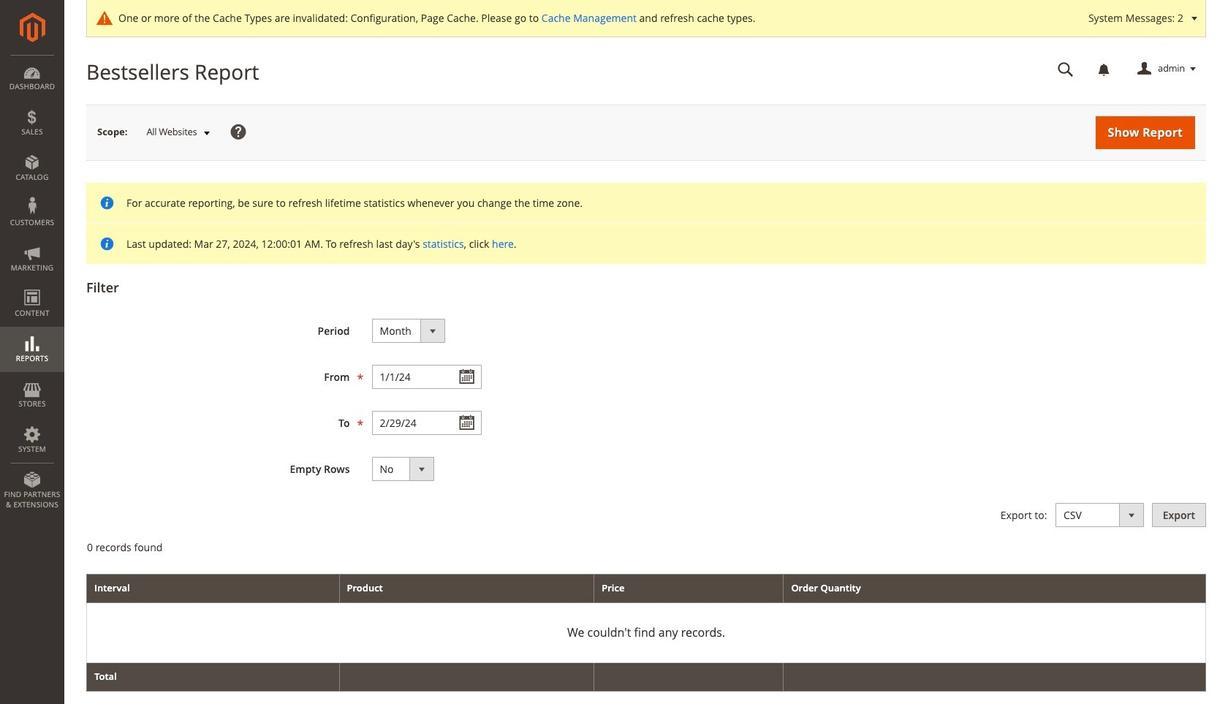 Task type: describe. For each thing, give the bounding box(es) containing it.
magento admin panel image
[[19, 12, 45, 42]]



Task type: locate. For each thing, give the bounding box(es) containing it.
menu bar
[[0, 55, 64, 517]]

None text field
[[1048, 56, 1084, 82], [372, 411, 482, 435], [1048, 56, 1084, 82], [372, 411, 482, 435]]

None text field
[[372, 365, 482, 389]]



